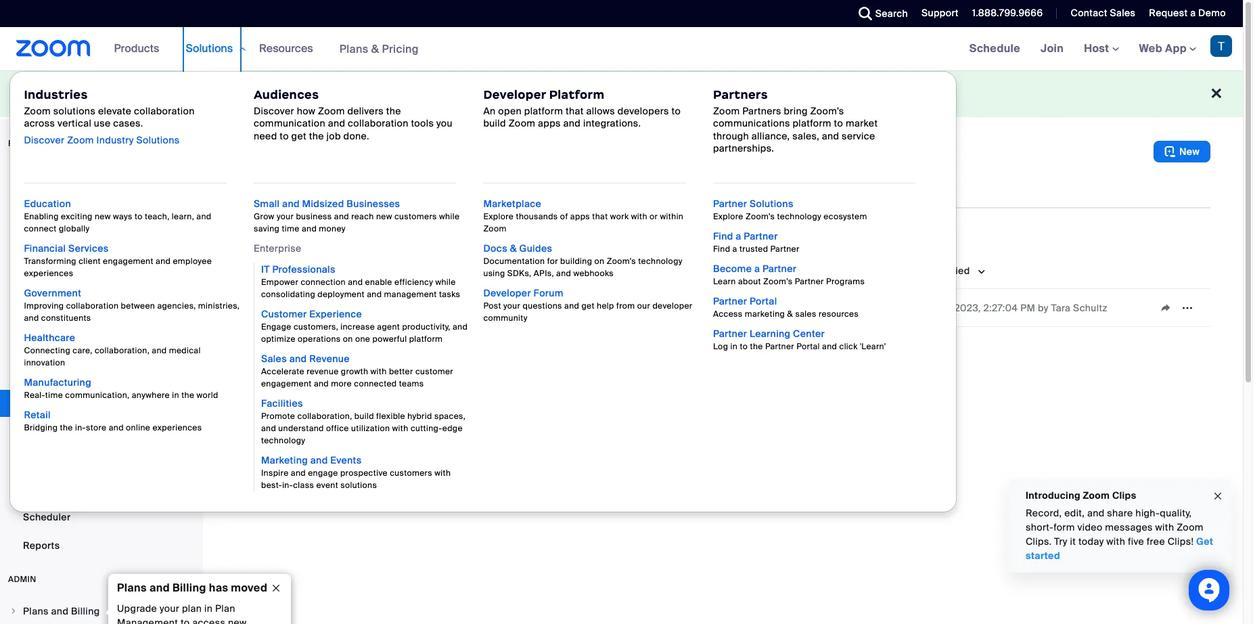 Task type: describe. For each thing, give the bounding box(es) containing it.
partner inside partner solutions explore zoom's technology ecosystem
[[714, 198, 748, 210]]

personal for personal contacts
[[23, 312, 64, 324]]

zoom's inside partner solutions explore zoom's technology ecosystem
[[746, 211, 775, 222]]

inspire
[[261, 468, 289, 479]]

platform
[[550, 87, 605, 102]]

0 vertical spatial partners
[[714, 87, 769, 102]]

marketing
[[745, 309, 785, 320]]

retail
[[24, 409, 51, 421]]

new inside meet zoom ai companion, footer
[[167, 87, 185, 100]]

build inside developer platform an open platform that allows developers to build zoom apps and integrations.
[[484, 117, 506, 130]]

explore inside partner solutions explore zoom's technology ecosystem
[[714, 211, 744, 222]]

and down enable
[[367, 289, 382, 300]]

me
[[532, 182, 553, 200]]

developer forum link
[[484, 287, 564, 299]]

schedule
[[970, 41, 1021, 56]]

plans and billing
[[23, 605, 100, 618]]

'learn'
[[861, 341, 887, 352]]

the right delivers
[[386, 105, 401, 117]]

tools
[[411, 117, 434, 130]]

platform inside partners zoom partners bring zoom's communications platform to market through alliance, sales, and service partnerships.
[[793, 117, 832, 130]]

meet zoom ai companion, footer
[[0, 70, 1244, 117]]

partner down learning
[[766, 341, 795, 352]]

communication,
[[65, 390, 130, 401]]

forum
[[534, 287, 564, 299]]

get inside the audiences discover how zoom delivers the communication and collaboration tools you need to get the job done.
[[292, 130, 307, 142]]

tara schultz 11/14/2023, 2:21:41 pm button
[[260, 298, 438, 318]]

phone
[[23, 284, 53, 296]]

service
[[842, 130, 876, 142]]

with inside facilities promote collaboration, build flexible hybrid spaces, and understand office utilization with cutting-edge technology
[[392, 423, 409, 434]]

zoom inside marketplace explore thousands of apps that work with or within zoom
[[484, 223, 507, 234]]

the inside manufacturing real-time communication, anywhere in the world
[[182, 390, 195, 401]]

tara for tara schultz 11/14/2023, 2:21:41 pm
[[264, 301, 283, 313]]

apps inside marketplace explore thousands of apps that work with or within zoom
[[571, 211, 590, 222]]

anywhere
[[132, 390, 170, 401]]

product information navigation
[[10, 27, 958, 513]]

technology inside docs & guides documentation for building on zoom's technology using sdks, apis, and webhooks
[[639, 256, 683, 267]]

time inside manufacturing real-time communication, anywhere in the world
[[45, 390, 63, 401]]

high-
[[1136, 507, 1161, 519]]

engagement inside financial services transforming client engagement and employee experiences
[[103, 256, 154, 267]]

get inside meet zoom ai companion, footer
[[390, 87, 406, 100]]

while inside it professionals empower connection and enable efficiency while consolidating deployment and management tasks
[[436, 277, 456, 288]]

in- inside retail bridging the in-store and online experiences
[[75, 423, 86, 433]]

introducing zoom clips
[[1026, 490, 1137, 502]]

explore inside marketplace explore thousands of apps that work with or within zoom
[[484, 211, 514, 222]]

technology inside facilities promote collaboration, build flexible hybrid spaces, and understand office utilization with cutting-edge technology
[[261, 435, 306, 446]]

notes inside the notes link
[[23, 397, 51, 410]]

meet zoom ai companion, your new ai assistant! upgrade to zoom one pro and get access to ai companion at no additional cost.
[[16, 87, 623, 100]]

agent
[[377, 322, 400, 332]]

1 horizontal spatial 11/14/2023,
[[930, 302, 982, 314]]

my notes
[[374, 182, 435, 200]]

industry
[[97, 134, 134, 146]]

services
[[68, 242, 109, 255]]

starred inside application
[[578, 265, 612, 277]]

shared
[[452, 182, 499, 200]]

plans and billing menu item
[[0, 599, 199, 624]]

zoom left clips at the right
[[1084, 490, 1111, 502]]

customer
[[261, 308, 307, 320]]

reports link
[[0, 532, 199, 559]]

experiences for bridging
[[153, 423, 202, 433]]

& for plans
[[372, 42, 379, 56]]

to inside developer platform an open platform that allows developers to build zoom apps and integrations.
[[672, 105, 681, 117]]

and down business
[[302, 223, 317, 234]]

from
[[617, 301, 635, 311]]

and inside developer forum post your questions and get help from our developer community
[[565, 301, 580, 311]]

events
[[331, 454, 362, 467]]

tara for tara schultz
[[727, 302, 746, 314]]

cost.
[[597, 87, 620, 100]]

developer
[[653, 301, 693, 311]]

guides
[[520, 242, 553, 255]]

zoom logo image
[[16, 40, 90, 57]]

using
[[484, 268, 505, 279]]

1 find from the top
[[714, 230, 734, 242]]

partner portal access marketing & sales resources
[[714, 295, 859, 320]]

and inside retail bridging the in-store and online experiences
[[109, 423, 124, 433]]

2 horizontal spatial tara
[[1052, 302, 1071, 314]]

additional
[[549, 87, 595, 100]]

the inside partner learning center log in to the partner portal and click 'learn'
[[751, 341, 764, 352]]

healthcare connecting care, collaboration, and medical innovation
[[24, 332, 201, 368]]

to inside partners zoom partners bring zoom's communications platform to market through alliance, sales, and service partnerships.
[[835, 117, 844, 130]]

in inside upgrade your plan in plan management to access ne
[[204, 603, 213, 615]]

webinars link
[[0, 248, 199, 275]]

medical
[[169, 345, 201, 356]]

and inside developer platform an open platform that allows developers to build zoom apps and integrations.
[[564, 117, 581, 130]]

the left job
[[309, 130, 324, 142]]

and inside healthcare connecting care, collaboration, and medical innovation
[[152, 345, 167, 356]]

collaboration inside industries zoom solutions elevate collaboration across vertical use cases. discover zoom industry solutions
[[134, 105, 195, 117]]

consolidating
[[261, 289, 316, 300]]

with down messages
[[1107, 536, 1126, 548]]

manufacturing
[[24, 376, 91, 389]]

zoom down vertical
[[67, 134, 94, 146]]

world
[[197, 390, 218, 401]]

schultz for tara schultz
[[749, 302, 783, 314]]

and up engage
[[311, 454, 328, 467]]

& for docs
[[510, 242, 517, 255]]

and inside docs & guides documentation for building on zoom's technology using sdks, apis, and webhooks
[[557, 268, 572, 279]]

and inside government improving collaboration between agencies, ministries, and constituents
[[24, 313, 39, 324]]

web app button
[[1140, 41, 1197, 56]]

a for become
[[755, 263, 761, 275]]

accelerate
[[261, 366, 305, 377]]

audiences discover how zoom delivers the communication and collaboration tools you need to get the job done.
[[254, 87, 453, 142]]

and inside record, edit, and share high-quality, short-form video messages with zoom clips. try it today with five free clips!
[[1088, 507, 1105, 519]]

meetings navigation
[[960, 27, 1244, 71]]

get started link
[[1026, 536, 1214, 562]]

webhooks
[[574, 268, 614, 279]]

solutions inside partner solutions explore zoom's technology ecosystem
[[750, 198, 794, 210]]

midsized
[[302, 198, 344, 210]]

and inside the audiences discover how zoom delivers the communication and collaboration tools you need to get the job done.
[[328, 117, 346, 130]]

new
[[1180, 146, 1200, 158]]

discover zoom industry solutions link
[[24, 134, 180, 146]]

marketplace link
[[484, 198, 542, 210]]

clips
[[1113, 490, 1137, 502]]

new button
[[1154, 141, 1211, 163]]

office
[[326, 423, 349, 434]]

schultz for tara schultz 11/14/2023, 2:21:41 pm
[[285, 301, 319, 313]]

and up the class
[[291, 468, 306, 479]]

tabs of all notes page tab list
[[236, 173, 670, 209]]

more options for tara schultz 11/14/2023, 2:21:41 pm image
[[1177, 302, 1199, 314]]

retail bridging the in-store and online experiences
[[24, 409, 202, 433]]

profile
[[23, 198, 53, 211]]

1 horizontal spatial pm
[[1021, 302, 1036, 314]]

home link
[[0, 163, 199, 190]]

edge
[[443, 423, 463, 434]]

small
[[254, 198, 280, 210]]

and inside meet zoom ai companion, footer
[[371, 87, 388, 100]]

learn,
[[172, 211, 194, 222]]

online
[[126, 423, 150, 433]]

your inside developer forum post your questions and get help from our developer community
[[504, 301, 521, 311]]

partner up trusted
[[744, 230, 778, 242]]

personal
[[8, 138, 54, 149]]

sales inside sales and revenue accelerate revenue growth with better customer engagement and more connected teams
[[261, 353, 287, 365]]

the inside retail bridging the in-store and online experiences
[[60, 423, 73, 433]]

your inside meet zoom ai companion, footer
[[144, 87, 164, 100]]

partner inside partner portal access marketing & sales resources
[[714, 295, 748, 307]]

with up free on the right
[[1156, 521, 1175, 534]]

done.
[[344, 130, 370, 142]]

and inside partners zoom partners bring zoom's communications platform to market through alliance, sales, and service partnerships.
[[822, 130, 840, 142]]

search button
[[849, 0, 912, 27]]

customer experience link
[[261, 308, 362, 320]]

upgrade inside upgrade your plan in plan management to access ne
[[117, 603, 157, 615]]

app
[[1166, 41, 1188, 56]]

zoom inside partners zoom partners bring zoom's communications platform to market through alliance, sales, and service partnerships.
[[714, 105, 740, 117]]

short-
[[1026, 521, 1054, 534]]

devices
[[66, 341, 104, 353]]

zoom's inside partners zoom partners bring zoom's communications platform to market through alliance, sales, and service partnerships.
[[811, 105, 845, 117]]

to inside the audiences discover how zoom delivers the communication and collaboration tools you need to get the job done.
[[280, 130, 289, 142]]

zoom right meet
[[43, 87, 70, 100]]

collaboration inside government improving collaboration between agencies, ministries, and constituents
[[66, 301, 119, 311]]

meetings
[[23, 227, 67, 239]]

customers,
[[294, 322, 339, 332]]

click
[[840, 341, 858, 352]]

0 vertical spatial sales
[[1111, 7, 1136, 19]]

web app
[[1140, 41, 1188, 56]]

edit,
[[1065, 507, 1086, 519]]

communication
[[254, 117, 326, 130]]

sales,
[[793, 130, 820, 142]]

access inside upgrade your plan in plan management to access ne
[[192, 617, 226, 624]]

facilities
[[261, 397, 303, 410]]

optimize
[[261, 334, 296, 345]]

Search text field
[[241, 223, 417, 245]]

your inside upgrade your plan in plan management to access ne
[[160, 603, 180, 615]]

zoom up across
[[24, 105, 51, 117]]

upgrade inside meet zoom ai companion, footer
[[247, 87, 287, 100]]

apis,
[[534, 268, 554, 279]]

to inside partner learning center log in to the partner portal and click 'learn'
[[740, 341, 748, 352]]

technology inside partner solutions explore zoom's technology ecosystem
[[778, 211, 822, 222]]

small and midsized businesses grow your business and reach new customers while saving time and money
[[254, 198, 460, 234]]

customers inside small and midsized businesses grow your business and reach new customers while saving time and money
[[395, 211, 437, 222]]

with inside 'marketing and events inspire and engage prospective customers with best-in-class event solutions'
[[435, 468, 451, 479]]

at
[[523, 87, 532, 100]]

host
[[1085, 41, 1113, 56]]

and down revenue
[[314, 378, 329, 389]]

partner solutions link
[[714, 198, 794, 210]]

improving
[[24, 301, 64, 311]]

discover inside industries zoom solutions elevate collaboration across vertical use cases. discover zoom industry solutions
[[24, 134, 65, 146]]

and inside partner learning center log in to the partner portal and click 'learn'
[[823, 341, 838, 352]]

audiences
[[254, 87, 319, 102]]

zoom inside the audiences discover how zoom delivers the communication and collaboration tools you need to get the job done.
[[318, 105, 345, 117]]

an
[[484, 105, 496, 117]]

customer
[[416, 366, 454, 377]]

tara schultz 11/14/2023, 2:21:41 pm
[[264, 301, 420, 313]]

plans & pricing
[[340, 42, 419, 56]]

partner up sales
[[795, 276, 825, 287]]

with inside sales and revenue accelerate revenue growth with better customer engagement and more connected teams
[[371, 366, 387, 377]]

banner containing industries
[[0, 27, 1244, 513]]

plans for plans and billing has moved
[[117, 581, 147, 595]]

learn
[[714, 276, 736, 287]]

ecosystem
[[824, 211, 868, 222]]

government link
[[24, 287, 81, 299]]

teach,
[[145, 211, 170, 222]]

whiteboards
[[23, 369, 82, 381]]



Task type: vqa. For each thing, say whether or not it's contained in the screenshot.


Task type: locate. For each thing, give the bounding box(es) containing it.
become a partner link
[[714, 263, 797, 275]]

zoom up through
[[714, 105, 740, 117]]

1 horizontal spatial access
[[408, 87, 441, 100]]

portal down center on the bottom right of page
[[797, 341, 821, 352]]

1 horizontal spatial portal
[[797, 341, 821, 352]]

constituents
[[41, 313, 91, 324]]

a down find a partner link
[[733, 244, 738, 255]]

one
[[331, 87, 350, 100]]

in- down inspire
[[282, 480, 293, 491]]

zoom inside developer platform an open platform that allows developers to build zoom apps and integrations.
[[509, 117, 536, 130]]

companion,
[[84, 87, 142, 100]]

with left me
[[502, 182, 529, 200]]

get left help
[[582, 301, 595, 311]]

build down an
[[484, 117, 506, 130]]

to down the communication
[[280, 130, 289, 142]]

1 vertical spatial discover
[[24, 134, 65, 146]]

to right ways at top left
[[135, 211, 143, 222]]

0 horizontal spatial technology
[[261, 435, 306, 446]]

0 horizontal spatial that
[[566, 105, 584, 117]]

profile picture image
[[1211, 35, 1233, 57]]

starred
[[569, 182, 618, 200], [578, 265, 612, 277]]

starred inside the tabs of all notes page tab list
[[569, 182, 618, 200]]

0 horizontal spatial apps
[[538, 117, 561, 130]]

application
[[236, 253, 1221, 337], [578, 297, 716, 318], [1156, 298, 1206, 318]]

0 horizontal spatial upgrade
[[117, 603, 157, 615]]

& inside partner portal access marketing & sales resources
[[788, 309, 794, 320]]

plans for plans & pricing
[[340, 42, 369, 56]]

starred up work on the top of the page
[[569, 182, 618, 200]]

work
[[611, 211, 629, 222]]

0 horizontal spatial access
[[192, 617, 226, 624]]

enable
[[365, 277, 393, 288]]

developer inside developer platform an open platform that allows developers to build zoom apps and integrations.
[[484, 87, 547, 102]]

to right developers
[[672, 105, 681, 117]]

recordings link
[[0, 418, 199, 446]]

1 personal from the top
[[23, 312, 64, 324]]

and up deployment
[[348, 277, 363, 288]]

new left ways at top left
[[95, 211, 111, 222]]

2 personal from the top
[[23, 341, 64, 353]]

and up money at the left top of the page
[[334, 211, 349, 222]]

2 horizontal spatial technology
[[778, 211, 822, 222]]

zoom's inside docs & guides documentation for building on zoom's technology using sdks, apis, and webhooks
[[607, 256, 636, 267]]

& left pricing
[[372, 42, 379, 56]]

1 vertical spatial partners
[[743, 105, 782, 117]]

with down the edge
[[435, 468, 451, 479]]

a up trusted
[[736, 230, 742, 242]]

2 horizontal spatial schultz
[[1074, 302, 1108, 314]]

customers inside 'marketing and events inspire and engage prospective customers with best-in-class event solutions'
[[390, 468, 433, 479]]

0 vertical spatial in-
[[75, 423, 86, 433]]

programs
[[827, 276, 865, 287]]

0 horizontal spatial new
[[95, 211, 111, 222]]

partner up the become a partner learn about zoom's partner programs
[[771, 244, 800, 255]]

1 horizontal spatial &
[[510, 242, 517, 255]]

no
[[535, 87, 546, 100]]

1 horizontal spatial plans
[[117, 581, 147, 595]]

my
[[374, 182, 393, 200]]

your right companion,
[[144, 87, 164, 100]]

with down flexible
[[392, 423, 409, 434]]

1 horizontal spatial on
[[595, 256, 605, 267]]

apps inside developer platform an open platform that allows developers to build zoom apps and integrations.
[[538, 117, 561, 130]]

notes for my notes
[[396, 182, 435, 200]]

sales up the accelerate
[[261, 353, 287, 365]]

billing for plans and billing has moved
[[173, 581, 206, 595]]

& up documentation
[[510, 242, 517, 255]]

retail link
[[24, 409, 51, 421]]

1 horizontal spatial in
[[204, 603, 213, 615]]

discover inside the audiences discover how zoom delivers the communication and collaboration tools you need to get the job done.
[[254, 105, 294, 117]]

0 vertical spatial build
[[484, 117, 506, 130]]

bridging
[[24, 423, 58, 433]]

time inside small and midsized businesses grow your business and reach new customers while saving time and money
[[282, 223, 300, 234]]

2 explore from the left
[[714, 211, 744, 222]]

partner portal link
[[714, 295, 778, 307]]

0 vertical spatial solutions
[[53, 105, 96, 117]]

home
[[23, 170, 51, 182]]

marketplace
[[484, 198, 542, 210]]

find a partner find a trusted partner
[[714, 230, 800, 255]]

11/14/2023, 2:27:04 pm by tara schultz
[[930, 302, 1108, 314]]

developer up post
[[484, 287, 531, 299]]

and up the accelerate
[[290, 353, 307, 365]]

zoom up "clips!"
[[1178, 521, 1204, 534]]

1 vertical spatial time
[[45, 390, 63, 401]]

0 horizontal spatial sales
[[261, 353, 287, 365]]

0 vertical spatial collaboration,
[[95, 345, 150, 356]]

2 horizontal spatial solutions
[[750, 198, 794, 210]]

and inside menu item
[[51, 605, 69, 618]]

through
[[714, 130, 750, 142]]

1 vertical spatial sales
[[261, 353, 287, 365]]

1 vertical spatial solutions
[[136, 134, 180, 146]]

technology down or
[[639, 256, 683, 267]]

revenue
[[310, 353, 350, 365]]

billing up plan
[[173, 581, 206, 595]]

personal contacts link
[[0, 305, 199, 332]]

to up how at the top left of the page
[[289, 87, 299, 100]]

record,
[[1026, 507, 1063, 519]]

1 horizontal spatial that
[[593, 211, 608, 222]]

personal for personal devices
[[23, 341, 64, 353]]

1 vertical spatial customers
[[390, 468, 433, 479]]

1 horizontal spatial collaboration,
[[298, 411, 352, 422]]

plans inside product information navigation
[[340, 42, 369, 56]]

0 vertical spatial time
[[282, 223, 300, 234]]

more
[[331, 378, 352, 389]]

0 horizontal spatial schultz
[[285, 301, 319, 313]]

pm down management at the left top of page
[[403, 301, 418, 313]]

management
[[384, 289, 437, 300]]

experiences inside retail bridging the in-store and online experiences
[[153, 423, 202, 433]]

11/14/2023, down modified
[[930, 302, 982, 314]]

host button
[[1085, 41, 1120, 56]]

support link
[[912, 0, 963, 27], [922, 7, 959, 19]]

delivers
[[348, 105, 384, 117]]

that for marketplace
[[593, 211, 608, 222]]

platform down productivity,
[[409, 334, 443, 345]]

portal inside partner learning center log in to the partner portal and click 'learn'
[[797, 341, 821, 352]]

billing inside tooltip
[[173, 581, 206, 595]]

1 horizontal spatial build
[[484, 117, 506, 130]]

and inside the education enabling exciting new ways to teach, learn, and connect globally
[[197, 211, 212, 222]]

1 horizontal spatial ai
[[188, 87, 197, 100]]

build
[[484, 117, 506, 130], [355, 411, 374, 422]]

customers
[[395, 211, 437, 222], [390, 468, 433, 479]]

0 horizontal spatial solutions
[[53, 105, 96, 117]]

on inside customer experience engage customers, increase agent productivity, and optimize operations on one powerful platform
[[343, 334, 353, 345]]

and left click
[[823, 341, 838, 352]]

with inside marketplace explore thousands of apps that work with or within zoom
[[632, 211, 648, 222]]

schultz down the consolidating
[[285, 301, 319, 313]]

11/14/2023, down deployment
[[321, 301, 370, 313]]

1 vertical spatial solutions
[[341, 480, 377, 491]]

collaboration up cases.
[[134, 105, 195, 117]]

1 vertical spatial in
[[172, 390, 179, 401]]

1 vertical spatial plans
[[117, 581, 147, 595]]

right image
[[9, 607, 18, 615]]

1 horizontal spatial upgrade
[[247, 87, 287, 100]]

your inside small and midsized businesses grow your business and reach new customers while saving time and money
[[277, 211, 294, 222]]

docs & guides link
[[484, 242, 553, 255]]

spaces,
[[435, 411, 466, 422]]

1 vertical spatial find
[[714, 244, 731, 255]]

zoom up how at the top left of the page
[[301, 87, 328, 100]]

1 explore from the left
[[484, 211, 514, 222]]

0 horizontal spatial collaboration,
[[95, 345, 150, 356]]

to up 'you'
[[444, 87, 453, 100]]

platform inside developer platform an open platform that allows developers to build zoom apps and integrations.
[[525, 105, 563, 117]]

1 horizontal spatial technology
[[639, 256, 683, 267]]

in inside partner learning center log in to the partner portal and click 'learn'
[[731, 341, 738, 352]]

request
[[1150, 7, 1189, 19]]

1 vertical spatial developer
[[484, 287, 531, 299]]

deployment
[[318, 289, 365, 300]]

employee
[[173, 256, 212, 267]]

and inside tooltip
[[150, 581, 170, 595]]

personal
[[23, 312, 64, 324], [23, 341, 64, 353]]

technology up marketing
[[261, 435, 306, 446]]

that for developer
[[566, 105, 584, 117]]

pricing
[[382, 42, 419, 56]]

close image
[[265, 582, 287, 594]]

0 horizontal spatial discover
[[24, 134, 65, 146]]

1 horizontal spatial tara
[[727, 302, 746, 314]]

learning
[[750, 328, 791, 340]]

developers
[[618, 105, 670, 117]]

2 ai from the left
[[188, 87, 197, 100]]

get started
[[1026, 536, 1214, 562]]

0 vertical spatial find
[[714, 230, 734, 242]]

partner up find a partner link
[[714, 198, 748, 210]]

plans up the management
[[117, 581, 147, 595]]

new inside small and midsized businesses grow your business and reach new customers while saving time and money
[[376, 211, 393, 222]]

1 horizontal spatial engagement
[[261, 378, 312, 389]]

experiences down transforming
[[24, 268, 73, 279]]

ai left companion at the left of page
[[455, 87, 465, 100]]

plans inside tooltip
[[117, 581, 147, 595]]

0 vertical spatial technology
[[778, 211, 822, 222]]

partner down trusted
[[763, 263, 797, 275]]

the right bridging
[[60, 423, 73, 433]]

the left "world"
[[182, 390, 195, 401]]

portal inside partner portal access marketing & sales resources
[[750, 295, 778, 307]]

phone link
[[0, 276, 199, 303]]

and inside financial services transforming client engagement and employee experiences
[[156, 256, 171, 267]]

shared with me
[[452, 182, 553, 200]]

billing for plans and billing
[[71, 605, 100, 618]]

solutions up vertical
[[53, 105, 96, 117]]

web
[[1140, 41, 1163, 56]]

solutions inside industries zoom solutions elevate collaboration across vertical use cases. discover zoom industry solutions
[[53, 105, 96, 117]]

0 vertical spatial upgrade
[[247, 87, 287, 100]]

to down plan
[[181, 617, 190, 624]]

in- inside 'marketing and events inspire and engage prospective customers with best-in-class event solutions'
[[282, 480, 293, 491]]

government improving collaboration between agencies, ministries, and constituents
[[24, 287, 240, 324]]

care,
[[73, 345, 93, 356]]

developer for platform
[[484, 87, 547, 102]]

connection
[[301, 277, 346, 288]]

0 horizontal spatial on
[[343, 334, 353, 345]]

plans and billing has moved tooltip
[[105, 574, 291, 624]]

in inside manufacturing real-time communication, anywhere in the world
[[172, 390, 179, 401]]

1 vertical spatial on
[[343, 334, 353, 345]]

0 vertical spatial discover
[[254, 105, 294, 117]]

with inside the tabs of all notes page tab list
[[502, 182, 529, 200]]

questions
[[523, 301, 563, 311]]

3 ai from the left
[[455, 87, 465, 100]]

schedule link
[[960, 27, 1031, 70]]

1 vertical spatial while
[[436, 277, 456, 288]]

enterprise
[[254, 242, 302, 255]]

resources
[[259, 41, 313, 56]]

customers right "prospective"
[[390, 468, 433, 479]]

1 vertical spatial collaboration,
[[298, 411, 352, 422]]

that inside developer platform an open platform that allows developers to build zoom apps and integrations.
[[566, 105, 584, 117]]

notes up bridging
[[23, 397, 51, 410]]

0 horizontal spatial experiences
[[24, 268, 73, 279]]

and left employee
[[156, 256, 171, 267]]

the down partner learning center link
[[751, 341, 764, 352]]

0 vertical spatial access
[[408, 87, 441, 100]]

and down "promote"
[[261, 423, 276, 434]]

help
[[597, 301, 615, 311]]

zoom down the one
[[318, 105, 345, 117]]

on inside docs & guides documentation for building on zoom's technology using sdks, apis, and webhooks
[[595, 256, 605, 267]]

1 vertical spatial personal
[[23, 341, 64, 353]]

tara down the consolidating
[[264, 301, 283, 313]]

2 developer from the top
[[484, 287, 531, 299]]

arrow down image
[[288, 263, 300, 279]]

customer experience engage customers, increase agent productivity, and optimize operations on one powerful platform
[[261, 308, 468, 345]]

1.888.799.9666
[[973, 7, 1044, 19]]

experiences for services
[[24, 268, 73, 279]]

banner
[[0, 27, 1244, 513]]

products button
[[114, 27, 165, 70]]

0 horizontal spatial in-
[[75, 423, 86, 433]]

2 horizontal spatial new
[[376, 211, 393, 222]]

solutions inside 'marketing and events inspire and engage prospective customers with best-in-class event solutions'
[[341, 480, 377, 491]]

solutions inside solutions dropdown button
[[186, 41, 233, 56]]

notes for all notes
[[256, 182, 295, 200]]

with up connected
[[371, 366, 387, 377]]

1 vertical spatial billing
[[71, 605, 100, 618]]

all notes
[[236, 182, 295, 200]]

and right pro
[[371, 87, 388, 100]]

2 vertical spatial plans
[[23, 605, 49, 618]]

notes right my
[[396, 182, 435, 200]]

1 vertical spatial starred
[[578, 265, 612, 277]]

zoom up docs
[[484, 223, 507, 234]]

revenue
[[307, 366, 339, 377]]

0 vertical spatial plans
[[340, 42, 369, 56]]

collaboration inside the audiences discover how zoom delivers the communication and collaboration tools you need to get the job done.
[[348, 117, 409, 130]]

partner
[[714, 198, 748, 210], [744, 230, 778, 242], [771, 244, 800, 255], [763, 263, 797, 275], [795, 276, 825, 287], [714, 295, 748, 307], [714, 328, 748, 340], [766, 341, 795, 352]]

access inside meet zoom ai companion, footer
[[408, 87, 441, 100]]

request a demo
[[1150, 7, 1227, 19]]

to inside upgrade your plan in plan management to access ne
[[181, 617, 190, 624]]

1 vertical spatial build
[[355, 411, 374, 422]]

zoom's down partner solutions link
[[746, 211, 775, 222]]

& left sales
[[788, 309, 794, 320]]

collaboration, up whiteboards link
[[95, 345, 150, 356]]

tara inside button
[[264, 301, 283, 313]]

join
[[1041, 41, 1064, 56]]

it professionals link
[[261, 263, 336, 276]]

engagement inside sales and revenue accelerate revenue growth with better customer engagement and more connected teams
[[261, 378, 312, 389]]

0 horizontal spatial pm
[[403, 301, 418, 313]]

2 find from the top
[[714, 244, 731, 255]]

pm left "by"
[[1021, 302, 1036, 314]]

zoom's inside the become a partner learn about zoom's partner programs
[[764, 276, 793, 287]]

your up community
[[504, 301, 521, 311]]

build inside facilities promote collaboration, build flexible hybrid spaces, and understand office utilization with cutting-edge technology
[[355, 411, 374, 422]]

1 horizontal spatial solutions
[[341, 480, 377, 491]]

2 vertical spatial &
[[788, 309, 794, 320]]

in- down the notes link
[[75, 423, 86, 433]]

enterprise element
[[254, 263, 470, 492]]

pm inside button
[[403, 301, 418, 313]]

that inside marketplace explore thousands of apps that work with or within zoom
[[593, 211, 608, 222]]

0 horizontal spatial 11/14/2023,
[[321, 301, 370, 313]]

ai up vertical
[[72, 87, 82, 100]]

zoom inside record, edit, and share high-quality, short-form video messages with zoom clips. try it today with five free clips!
[[1178, 521, 1204, 534]]

a inside the become a partner learn about zoom's partner programs
[[755, 263, 761, 275]]

partner up "log"
[[714, 328, 748, 340]]

ways
[[113, 211, 132, 222]]

to inside the education enabling exciting new ways to teach, learn, and connect globally
[[135, 211, 143, 222]]

connected
[[354, 378, 397, 389]]

solutions down cases.
[[136, 134, 180, 146]]

enabling
[[24, 211, 59, 222]]

close image
[[1213, 489, 1224, 504]]

0 vertical spatial apps
[[538, 117, 561, 130]]

zoom's up "webhooks" on the top left
[[607, 256, 636, 267]]

1 horizontal spatial sales
[[1111, 7, 1136, 19]]

manufacturing real-time communication, anywhere in the world
[[24, 376, 218, 401]]

tara
[[264, 301, 283, 313], [727, 302, 746, 314], [1052, 302, 1071, 314]]

schultz inside the tara schultz 11/14/2023, 2:21:41 pm button
[[285, 301, 319, 313]]

collaboration up contacts
[[66, 301, 119, 311]]

0 horizontal spatial ai
[[72, 87, 82, 100]]

experience
[[310, 308, 362, 320]]

and right sales,
[[822, 130, 840, 142]]

0 horizontal spatial tara
[[264, 301, 283, 313]]

0 horizontal spatial &
[[372, 42, 379, 56]]

0 vertical spatial solutions
[[186, 41, 233, 56]]

new inside the education enabling exciting new ways to teach, learn, and connect globally
[[95, 211, 111, 222]]

platform inside customer experience engage customers, increase agent productivity, and optimize operations on one powerful platform
[[409, 334, 443, 345]]

1 vertical spatial portal
[[797, 341, 821, 352]]

0 horizontal spatial collaboration
[[66, 301, 119, 311]]

with left or
[[632, 211, 648, 222]]

1 horizontal spatial billing
[[173, 581, 206, 595]]

solutions down "prospective"
[[341, 480, 377, 491]]

while inside small and midsized businesses grow your business and reach new customers while saving time and money
[[439, 211, 460, 222]]

1 vertical spatial get
[[292, 130, 307, 142]]

collaboration, inside healthcare connecting care, collaboration, and medical innovation
[[95, 345, 150, 356]]

11/14/2023, inside button
[[321, 301, 370, 313]]

2 vertical spatial get
[[582, 301, 595, 311]]

1 horizontal spatial explore
[[714, 211, 744, 222]]

1 horizontal spatial experiences
[[153, 423, 202, 433]]

schultz up partner learning center link
[[749, 302, 783, 314]]

1 vertical spatial technology
[[639, 256, 683, 267]]

share image
[[1156, 302, 1177, 314]]

personal menu menu
[[0, 163, 199, 561]]

and inside customer experience engage customers, increase agent productivity, and optimize operations on one powerful platform
[[453, 322, 468, 332]]

zoom's down become a partner link
[[764, 276, 793, 287]]

0 vertical spatial that
[[566, 105, 584, 117]]

get
[[1197, 536, 1214, 548]]

that down platform
[[566, 105, 584, 117]]

0 horizontal spatial plans
[[23, 605, 49, 618]]

discover up the communication
[[254, 105, 294, 117]]

contact
[[1071, 7, 1108, 19]]

2 horizontal spatial &
[[788, 309, 794, 320]]

1 vertical spatial experiences
[[153, 423, 202, 433]]

get inside developer forum post your questions and get help from our developer community
[[582, 301, 595, 311]]

1 ai from the left
[[72, 87, 82, 100]]

and right 'store'
[[109, 423, 124, 433]]

1 developer from the top
[[484, 87, 547, 102]]

zoom's right bring
[[811, 105, 845, 117]]

access down plan
[[192, 617, 226, 624]]

0 horizontal spatial build
[[355, 411, 374, 422]]

on up "webhooks" on the top left
[[595, 256, 605, 267]]

plan
[[182, 603, 202, 615]]

that left work on the top of the page
[[593, 211, 608, 222]]

1 horizontal spatial new
[[167, 87, 185, 100]]

1 vertical spatial in-
[[282, 480, 293, 491]]

moved
[[231, 581, 268, 595]]

0 horizontal spatial platform
[[409, 334, 443, 345]]

search
[[876, 7, 909, 20]]

partners
[[714, 87, 769, 102], [743, 105, 782, 117]]

a for request
[[1191, 7, 1197, 19]]

and right the questions
[[565, 301, 580, 311]]

and inside facilities promote collaboration, build flexible hybrid spaces, and understand office utilization with cutting-edge technology
[[261, 423, 276, 434]]

application containing name
[[236, 253, 1221, 337]]

0 horizontal spatial in
[[172, 390, 179, 401]]

billing inside menu item
[[71, 605, 100, 618]]

clips.
[[1026, 536, 1052, 548]]

with
[[502, 182, 529, 200], [632, 211, 648, 222], [371, 366, 387, 377], [392, 423, 409, 434], [435, 468, 451, 479], [1156, 521, 1175, 534], [1107, 536, 1126, 548]]

your right the grow
[[277, 211, 294, 222]]

sales and revenue link
[[261, 353, 350, 365]]

build up utilization
[[355, 411, 374, 422]]

personal down improving
[[23, 312, 64, 324]]

collaboration, inside facilities promote collaboration, build flexible hybrid spaces, and understand office utilization with cutting-edge technology
[[298, 411, 352, 422]]

in-
[[75, 423, 86, 433], [282, 480, 293, 491]]

0 vertical spatial billing
[[173, 581, 206, 595]]

developer for forum
[[484, 287, 531, 299]]

notes up the grow
[[256, 182, 295, 200]]

0 horizontal spatial get
[[292, 130, 307, 142]]

solutions inside industries zoom solutions elevate collaboration across vertical use cases. discover zoom industry solutions
[[136, 134, 180, 146]]

engagement right client
[[103, 256, 154, 267]]

0 vertical spatial in
[[731, 341, 738, 352]]

partner learning center log in to the partner portal and click 'learn'
[[714, 328, 887, 352]]

developer up open
[[484, 87, 547, 102]]

resources
[[819, 309, 859, 320]]

and right learn,
[[197, 211, 212, 222]]

get right pro
[[390, 87, 406, 100]]

free
[[1148, 536, 1166, 548]]

technology left ecosystem
[[778, 211, 822, 222]]

bring
[[784, 105, 808, 117]]

1 vertical spatial upgrade
[[117, 603, 157, 615]]

and right the small
[[282, 198, 300, 210]]

0 vertical spatial &
[[372, 42, 379, 56]]

access
[[714, 309, 743, 320]]

0 vertical spatial engagement
[[103, 256, 154, 267]]

a for find
[[736, 230, 742, 242]]

elevate
[[98, 105, 132, 117]]

experiences inside financial services transforming client engagement and employee experiences
[[24, 268, 73, 279]]

government
[[24, 287, 81, 299]]

and up upgrade your plan in plan management to access ne
[[150, 581, 170, 595]]

plans for plans and billing
[[23, 605, 49, 618]]

healthcare link
[[24, 332, 75, 344]]

0 horizontal spatial time
[[45, 390, 63, 401]]

1 horizontal spatial time
[[282, 223, 300, 234]]

1 horizontal spatial solutions
[[186, 41, 233, 56]]

upgrade your plan in plan management to access ne
[[117, 603, 247, 624]]

tara down learn
[[727, 302, 746, 314]]



